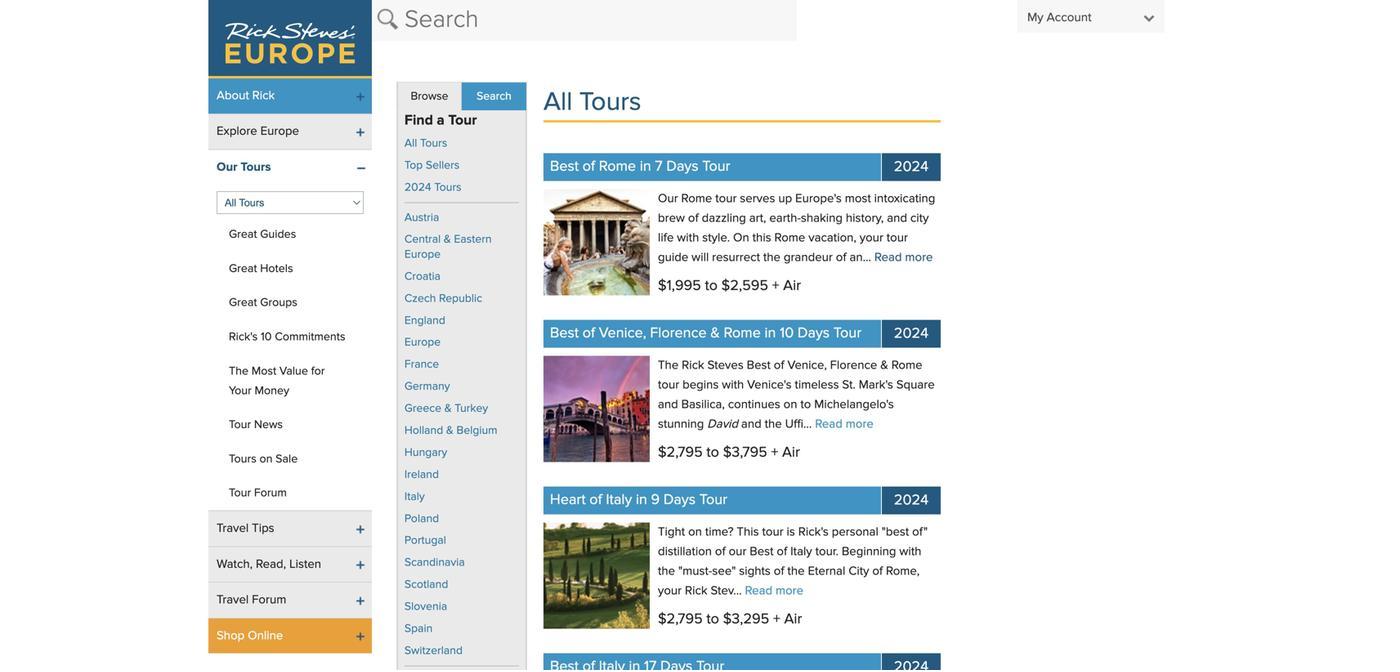 Task type: locate. For each thing, give the bounding box(es) containing it.
more
[[905, 252, 933, 264], [846, 419, 874, 431], [776, 585, 804, 598]]

0 vertical spatial read
[[875, 252, 902, 264]]

forum down watch, read, listen
[[252, 594, 286, 607]]

0 horizontal spatial and
[[658, 399, 678, 411]]

browse tab panel
[[397, 98, 527, 670]]

0 vertical spatial your
[[860, 232, 884, 245]]

+ for $2,595
[[772, 279, 780, 293]]

0 vertical spatial and
[[887, 213, 908, 225]]

michelangelo's
[[814, 399, 894, 411]]

2024 tours
[[405, 182, 462, 193]]

see"
[[712, 566, 736, 578]]

tour up travel tips
[[229, 488, 251, 499]]

on inside my account navigation
[[260, 454, 273, 465]]

0 horizontal spatial italy
[[405, 491, 425, 503]]

watch,
[[217, 559, 253, 571]]

my account
[[1028, 11, 1092, 24]]

0 horizontal spatial rick's
[[229, 332, 258, 343]]

brew
[[658, 213, 685, 225]]

with down steves
[[722, 379, 744, 392]]

tour inside browse tab panel
[[448, 114, 477, 128]]

greece & turkey
[[405, 403, 488, 415]]

1 vertical spatial all
[[405, 138, 417, 149]]

and up stunning on the bottom
[[658, 399, 678, 411]]

2 horizontal spatial italy
[[791, 546, 812, 558]]

1 horizontal spatial 10
[[780, 326, 794, 341]]

all right search 'link'
[[544, 90, 573, 116]]

"must-
[[679, 566, 712, 578]]

$2,795 for $2,795 to $3,295 + air
[[658, 612, 703, 627]]

resurrect
[[712, 252, 760, 264]]

great groups
[[229, 297, 298, 309]]

0 horizontal spatial your
[[658, 585, 682, 598]]

0 horizontal spatial more
[[776, 585, 804, 598]]

travel tips link
[[208, 512, 372, 546]]

eternal
[[808, 566, 846, 578]]

9
[[651, 493, 660, 508]]

2 vertical spatial air
[[785, 612, 802, 627]]

with up rome, on the right bottom of page
[[900, 546, 922, 558]]

of right heart
[[590, 493, 602, 508]]

1 vertical spatial our
[[658, 193, 678, 205]]

2 vertical spatial on
[[688, 527, 702, 539]]

2 vertical spatial days
[[664, 493, 696, 508]]

1 vertical spatial all tours
[[405, 138, 447, 149]]

tour inside the rick steves best of venice, florence & rome tour begins with venice's timeless st. mark's square and basilica, continues on to michelangelo's stunning
[[658, 379, 680, 392]]

1 horizontal spatial with
[[722, 379, 744, 392]]

1 vertical spatial rick
[[682, 360, 705, 372]]

the rick steves best of venice, florence & rome tour begins with venice's timeless st. mark's square and basilica, continues on to michelangelo's stunning
[[658, 360, 935, 431]]

italy down the ireland link
[[405, 491, 425, 503]]

read more
[[875, 252, 933, 264], [745, 585, 804, 598]]

italy inside the tight on time? this tour is rick's personal "best of" distillation of our best of italy tour. beginning with the "must-see" sights of the eternal city of rome, your rick stev...
[[791, 546, 812, 558]]

$3,795
[[723, 445, 768, 460]]

tour left begins
[[658, 379, 680, 392]]

+ for $3,295
[[773, 612, 781, 627]]

browse
[[411, 91, 448, 102]]

forum for tour forum
[[254, 488, 287, 499]]

1 vertical spatial venice,
[[788, 360, 827, 372]]

rick's 10 commitments
[[229, 332, 346, 343]]

1 horizontal spatial rick's
[[799, 527, 829, 539]]

tours on sale
[[229, 454, 298, 465]]

republic
[[439, 293, 482, 304]]

air for $2,795 to $3,295 + air
[[785, 612, 802, 627]]

3 great from the top
[[229, 297, 257, 309]]

of inside the rick steves best of venice, florence & rome tour begins with venice's timeless st. mark's square and basilica, continues on to michelangelo's stunning
[[774, 360, 785, 372]]

1 vertical spatial europe
[[405, 249, 441, 260]]

and down intoxicating
[[887, 213, 908, 225]]

10 up the venice's
[[780, 326, 794, 341]]

read more down city
[[875, 252, 933, 264]]

+ for $3,795
[[771, 445, 779, 460]]

2 vertical spatial great
[[229, 297, 257, 309]]

on
[[784, 399, 798, 411], [260, 454, 273, 465], [688, 527, 702, 539]]

best inside the rick steves best of venice, florence & rome tour begins with venice's timeless st. mark's square and basilica, continues on to michelangelo's stunning
[[747, 360, 771, 372]]

+ right $2,595
[[772, 279, 780, 293]]

rick right about
[[252, 90, 275, 102]]

1 horizontal spatial read more
[[875, 252, 933, 264]]

0 horizontal spatial read more
[[745, 585, 804, 598]]

2 vertical spatial more
[[776, 585, 804, 598]]

our
[[217, 161, 238, 174], [658, 193, 678, 205]]

tours for 'all tours' link
[[420, 138, 447, 149]]

in
[[640, 159, 651, 174], [765, 326, 776, 341], [636, 493, 647, 508]]

1 horizontal spatial all tours
[[544, 90, 642, 116]]

on inside the rick steves best of venice, florence & rome tour begins with venice's timeless st. mark's square and basilica, continues on to michelangelo's stunning
[[784, 399, 798, 411]]

travel inside travel tips link
[[217, 523, 249, 535]]

1 horizontal spatial read
[[815, 419, 843, 431]]

0 horizontal spatial on
[[260, 454, 273, 465]]

our inside our tours link
[[217, 161, 238, 174]]

your down history,
[[860, 232, 884, 245]]

travel for travel tips
[[217, 523, 249, 535]]

italy link
[[405, 491, 425, 503]]

2024 down top
[[405, 182, 431, 193]]

with inside the tight on time? this tour is rick's personal "best of" distillation of our best of italy tour. beginning with the "must-see" sights of the eternal city of rome, your rick stev...
[[900, 546, 922, 558]]

ireland
[[405, 469, 439, 481]]

0 vertical spatial our
[[217, 161, 238, 174]]

with inside our rome tour serves up europe's most intoxicating brew of dazzling art, earth-shaking history, and city life with style. on this rome vacation, your tour guide will resurrect the grandeur of an...
[[677, 232, 699, 245]]

days
[[667, 159, 699, 174], [798, 326, 830, 341], [664, 493, 696, 508]]

1 horizontal spatial venice,
[[788, 360, 827, 372]]

croatia
[[405, 271, 441, 282]]

of down is
[[777, 546, 788, 558]]

switzerland
[[405, 645, 463, 657]]

0 vertical spatial air
[[783, 279, 801, 293]]

europe up france link
[[405, 337, 441, 348]]

great for great groups
[[229, 297, 257, 309]]

our inside our rome tour serves up europe's most intoxicating brew of dazzling art, earth-shaking history, and city life with style. on this rome vacation, your tour guide will resurrect the grandeur of an...
[[658, 193, 678, 205]]

rick down "must- at the bottom of page
[[685, 585, 708, 598]]

steves
[[708, 360, 744, 372]]

tour up 'dazzling'
[[716, 193, 737, 205]]

1 vertical spatial read more
[[745, 585, 804, 598]]

your inside the tight on time? this tour is rick's personal "best of" distillation of our best of italy tour. beginning with the "must-see" sights of the eternal city of rome, your rick stev...
[[658, 585, 682, 598]]

greece & turkey link
[[405, 403, 488, 415]]

rome down earth-
[[775, 232, 806, 245]]

italy left 9
[[606, 493, 632, 508]]

0 vertical spatial +
[[772, 279, 780, 293]]

great left "hotels"
[[229, 263, 257, 275]]

to
[[705, 279, 718, 293], [801, 399, 811, 411], [707, 445, 719, 460], [707, 612, 719, 627]]

with right life
[[677, 232, 699, 245]]

0 vertical spatial with
[[677, 232, 699, 245]]

& up the mark's
[[881, 360, 889, 372]]

europe up our tours link
[[260, 126, 299, 138]]

chevron down black image
[[1144, 11, 1155, 24]]

for
[[311, 366, 325, 377]]

about
[[217, 90, 249, 102]]

to down david
[[707, 445, 719, 460]]

rick inside the tight on time? this tour is rick's personal "best of" distillation of our best of italy tour. beginning with the "must-see" sights of the eternal city of rome, your rick stev...
[[685, 585, 708, 598]]

2 vertical spatial +
[[773, 612, 781, 627]]

in left 7 on the top
[[640, 159, 651, 174]]

2 horizontal spatial read
[[875, 252, 902, 264]]

on left sale on the left of the page
[[260, 454, 273, 465]]

0 vertical spatial read more
[[875, 252, 933, 264]]

rome left 7 on the top
[[599, 159, 636, 174]]

timeless
[[795, 379, 839, 392]]

of left our
[[715, 546, 726, 558]]

1 vertical spatial $2,795
[[658, 612, 703, 627]]

1 vertical spatial and
[[658, 399, 678, 411]]

0 vertical spatial on
[[784, 399, 798, 411]]

most
[[845, 193, 871, 205]]

dazzling
[[702, 213, 746, 225]]

tour left is
[[762, 527, 784, 539]]

great inside great groups link
[[229, 297, 257, 309]]

tour inside the tight on time? this tour is rick's personal "best of" distillation of our best of italy tour. beginning with the "must-see" sights of the eternal city of rome, your rick stev...
[[762, 527, 784, 539]]

stunning
[[658, 419, 704, 431]]

to down will
[[705, 279, 718, 293]]

0 horizontal spatial venice,
[[599, 326, 646, 341]]

1 vertical spatial forum
[[252, 594, 286, 607]]

0 horizontal spatial read
[[745, 585, 773, 598]]

your
[[229, 385, 252, 397]]

to down stev...
[[707, 612, 719, 627]]

2 travel from the top
[[217, 594, 249, 607]]

on inside the tight on time? this tour is rick's personal "best of" distillation of our best of italy tour. beginning with the "must-see" sights of the eternal city of rome, your rick stev...
[[688, 527, 702, 539]]

rick inside the rick steves best of venice, florence & rome tour begins with venice's timeless st. mark's square and basilica, continues on to michelangelo's stunning
[[682, 360, 705, 372]]

tour up st.
[[834, 326, 862, 341]]

2 horizontal spatial with
[[900, 546, 922, 558]]

0 horizontal spatial all
[[405, 138, 417, 149]]

great inside great guides link
[[229, 229, 257, 240]]

our for our tours
[[217, 161, 238, 174]]

tour up 'dazzling'
[[703, 159, 731, 174]]

of left an... at the top right of the page
[[836, 252, 847, 264]]

of"
[[913, 527, 928, 539]]

read for $2,795 to $3,295 + air
[[745, 585, 773, 598]]

florence down $1,995
[[650, 326, 707, 341]]

read down sights
[[745, 585, 773, 598]]

2 vertical spatial and
[[741, 419, 762, 431]]

0 horizontal spatial 10
[[261, 332, 272, 343]]

best of rome in 7 days tour
[[550, 159, 731, 174]]

florence up st.
[[830, 360, 878, 372]]

is
[[787, 527, 795, 539]]

to up uffi...
[[801, 399, 811, 411]]

poland link
[[405, 513, 439, 525]]

2 great from the top
[[229, 263, 257, 275]]

$2,795 down "must- at the bottom of page
[[658, 612, 703, 627]]

1 vertical spatial on
[[260, 454, 273, 465]]

rome up the square
[[892, 360, 923, 372]]

in left 9
[[636, 493, 647, 508]]

my
[[1028, 11, 1044, 24]]

2 horizontal spatial and
[[887, 213, 908, 225]]

2024 for heart of italy in 9 days tour
[[894, 493, 929, 508]]

1 horizontal spatial your
[[860, 232, 884, 245]]

& for turkey
[[445, 403, 452, 415]]

1 great from the top
[[229, 229, 257, 240]]

0 vertical spatial $2,795
[[658, 445, 703, 460]]

rick steves' europe image
[[208, 0, 372, 76]]

1 travel from the top
[[217, 523, 249, 535]]

and inside our rome tour serves up europe's most intoxicating brew of dazzling art, earth-shaking history, and city life with style. on this rome vacation, your tour guide will resurrect the grandeur of an...
[[887, 213, 908, 225]]

our down explore
[[217, 161, 238, 174]]

&
[[444, 234, 451, 245], [711, 326, 720, 341], [881, 360, 889, 372], [445, 403, 452, 415], [446, 425, 454, 437]]

style.
[[702, 232, 730, 245]]

2 $2,795 from the top
[[658, 612, 703, 627]]

1 horizontal spatial the
[[658, 360, 679, 372]]

your down "must- at the bottom of page
[[658, 585, 682, 598]]

beginning
[[842, 546, 896, 558]]

rick's 10 commitments link
[[208, 320, 372, 354]]

1 vertical spatial +
[[771, 445, 779, 460]]

rick inside my account navigation
[[252, 90, 275, 102]]

rick's right is
[[799, 527, 829, 539]]

in for best of rome in 7 days tour
[[640, 159, 651, 174]]

0 horizontal spatial with
[[677, 232, 699, 245]]

the inside the rick steves best of venice, florence & rome tour begins with venice's timeless st. mark's square and basilica, continues on to michelangelo's stunning
[[658, 360, 679, 372]]

all tours inside browse tab panel
[[405, 138, 447, 149]]

2024 up intoxicating
[[894, 160, 929, 175]]

2 horizontal spatial on
[[784, 399, 798, 411]]

air right $3,295
[[785, 612, 802, 627]]

1 vertical spatial read
[[815, 419, 843, 431]]

tours down explore europe
[[241, 161, 271, 174]]

all tours up "best of rome in 7 days tour"
[[544, 90, 642, 116]]

2024 up the square
[[894, 327, 929, 341]]

1 vertical spatial with
[[722, 379, 744, 392]]

10 up most on the left
[[261, 332, 272, 343]]

europe down central
[[405, 249, 441, 260]]

0 vertical spatial rick's
[[229, 332, 258, 343]]

2024 up of"
[[894, 493, 929, 508]]

great for great guides
[[229, 229, 257, 240]]

top sellers
[[405, 160, 460, 171]]

+ right $3,295
[[773, 612, 781, 627]]

2024 inside browse tab panel
[[405, 182, 431, 193]]

& up holland & belgium link
[[445, 403, 452, 415]]

tours for 2024 tours link
[[434, 182, 462, 193]]

2 vertical spatial rick
[[685, 585, 708, 598]]

2 vertical spatial read
[[745, 585, 773, 598]]

on up the 'david and the uffi... read more'
[[784, 399, 798, 411]]

1 horizontal spatial on
[[688, 527, 702, 539]]

0 horizontal spatial our
[[217, 161, 238, 174]]

venice, up timeless
[[788, 360, 827, 372]]

0 vertical spatial more
[[905, 252, 933, 264]]

tips
[[252, 523, 274, 535]]

2 vertical spatial in
[[636, 493, 647, 508]]

1 horizontal spatial more
[[846, 419, 874, 431]]

1 $2,795 from the top
[[658, 445, 703, 460]]

my account link
[[1018, 0, 1165, 33]]

great left the guides
[[229, 229, 257, 240]]

tour left news
[[229, 420, 251, 431]]

of up the venice's
[[774, 360, 785, 372]]

& down greece & turkey
[[446, 425, 454, 437]]

+ right $3,795
[[771, 445, 779, 460]]

shop
[[217, 630, 245, 642]]

rick's down great groups
[[229, 332, 258, 343]]

to inside the rick steves best of venice, florence & rome tour begins with venice's timeless st. mark's square and basilica, continues on to michelangelo's stunning
[[801, 399, 811, 411]]

travel down watch,
[[217, 594, 249, 607]]

0 vertical spatial travel
[[217, 523, 249, 535]]

slovenia
[[405, 601, 447, 613]]

tab list
[[397, 83, 527, 111]]

0 horizontal spatial the
[[229, 366, 249, 377]]

$3,295
[[723, 612, 770, 627]]

our up brew
[[658, 193, 678, 205]]

with
[[677, 232, 699, 245], [722, 379, 744, 392], [900, 546, 922, 558]]

days up timeless
[[798, 326, 830, 341]]

with for best of rome in 7 days tour
[[677, 232, 699, 245]]

city
[[849, 566, 869, 578]]

forum down tours on sale
[[254, 488, 287, 499]]

rick
[[252, 90, 275, 102], [682, 360, 705, 372], [685, 585, 708, 598]]

online
[[248, 630, 283, 642]]

tours for our tours link
[[241, 161, 271, 174]]

2 horizontal spatial more
[[905, 252, 933, 264]]

read
[[875, 252, 902, 264], [815, 419, 843, 431], [745, 585, 773, 598]]

the left eternal
[[788, 566, 805, 578]]

0 vertical spatial europe
[[260, 126, 299, 138]]

on up distillation on the bottom
[[688, 527, 702, 539]]

1 vertical spatial rick's
[[799, 527, 829, 539]]

the down best of venice, florence & rome in 10 days tour
[[658, 360, 679, 372]]

hotels
[[260, 263, 293, 275]]

0 vertical spatial all
[[544, 90, 573, 116]]

& inside "central & eastern europe"
[[444, 234, 451, 245]]

more for $2,795 to $3,295 + air
[[776, 585, 804, 598]]

rick up begins
[[682, 360, 705, 372]]

the
[[764, 252, 781, 264], [765, 419, 782, 431], [658, 566, 675, 578], [788, 566, 805, 578]]

the down this
[[764, 252, 781, 264]]

read more down sights
[[745, 585, 804, 598]]

tours down "sellers"
[[434, 182, 462, 193]]

find a tour
[[405, 114, 477, 128]]

2024 tours link
[[405, 182, 462, 193]]

with inside the rick steves best of venice, florence & rome tour begins with venice's timeless st. mark's square and basilica, continues on to michelangelo's stunning
[[722, 379, 744, 392]]

switzerland link
[[405, 645, 463, 657]]

england
[[405, 315, 446, 326]]

the for the rick steves best of venice, florence & rome tour begins with venice's timeless st. mark's square and basilica, continues on to michelangelo's stunning
[[658, 360, 679, 372]]

all up top
[[405, 138, 417, 149]]

personal
[[832, 527, 879, 539]]

& right central
[[444, 234, 451, 245]]

0 vertical spatial forum
[[254, 488, 287, 499]]

of right sights
[[774, 566, 785, 578]]

tour news
[[229, 420, 283, 431]]

of left 7 on the top
[[583, 159, 595, 174]]

1 vertical spatial air
[[782, 445, 800, 460]]

italy
[[405, 491, 425, 503], [606, 493, 632, 508], [791, 546, 812, 558]]

great inside great hotels link
[[229, 263, 257, 275]]

1 vertical spatial great
[[229, 263, 257, 275]]

art,
[[750, 213, 766, 225]]

about rick link
[[208, 78, 372, 113]]

air down grandeur
[[783, 279, 801, 293]]

0 vertical spatial rick
[[252, 90, 275, 102]]

0 vertical spatial florence
[[650, 326, 707, 341]]

1 vertical spatial your
[[658, 585, 682, 598]]

1 vertical spatial florence
[[830, 360, 878, 372]]

0 vertical spatial days
[[667, 159, 699, 174]]

travel inside travel forum link
[[217, 594, 249, 607]]

tours up top sellers link
[[420, 138, 447, 149]]

0 vertical spatial in
[[640, 159, 651, 174]]

0 vertical spatial great
[[229, 229, 257, 240]]

all tours
[[544, 90, 642, 116], [405, 138, 447, 149]]

distillation
[[658, 546, 712, 558]]

in up the venice's
[[765, 326, 776, 341]]

czech republic
[[405, 293, 482, 304]]

rome inside the rick steves best of venice, florence & rome tour begins with venice's timeless st. mark's square and basilica, continues on to michelangelo's stunning
[[892, 360, 923, 372]]

read right an... at the top right of the page
[[875, 252, 902, 264]]

great left the groups
[[229, 297, 257, 309]]

air
[[783, 279, 801, 293], [782, 445, 800, 460], [785, 612, 802, 627]]

france link
[[405, 359, 439, 370]]

2 vertical spatial with
[[900, 546, 922, 558]]

0 horizontal spatial all tours
[[405, 138, 447, 149]]

days right 9
[[664, 493, 696, 508]]

tour forum
[[229, 488, 287, 499]]

1 horizontal spatial our
[[658, 193, 678, 205]]

travel for travel forum
[[217, 594, 249, 607]]

1 horizontal spatial florence
[[830, 360, 878, 372]]

guides
[[260, 229, 296, 240]]

holland & belgium
[[405, 425, 498, 437]]

our for our rome tour serves up europe's most intoxicating brew of dazzling art, earth-shaking history, and city life with style. on this rome vacation, your tour guide will resurrect the grandeur of an...
[[658, 193, 678, 205]]

the inside the most value for your money
[[229, 366, 249, 377]]

days right 7 on the top
[[667, 159, 699, 174]]

read more for $2,795 to $3,295 + air
[[745, 585, 804, 598]]

1 vertical spatial travel
[[217, 594, 249, 607]]

& for eastern
[[444, 234, 451, 245]]

the down distillation on the bottom
[[658, 566, 675, 578]]

Search the Rick Steves website text field
[[372, 0, 797, 41]]

0 vertical spatial all tours
[[544, 90, 642, 116]]

1 vertical spatial more
[[846, 419, 874, 431]]

all tours up top sellers link
[[405, 138, 447, 149]]

tour right a
[[448, 114, 477, 128]]



Task type: describe. For each thing, give the bounding box(es) containing it.
a
[[437, 114, 445, 128]]

rick's inside the tight on time? this tour is rick's personal "best of" distillation of our best of italy tour. beginning with the "must-see" sights of the eternal city of rome, your rick stev...
[[799, 527, 829, 539]]

forum for travel forum
[[252, 594, 286, 607]]

$2,795 to $3,795 + air
[[658, 445, 800, 460]]

belgium
[[457, 425, 498, 437]]

best of venice, florence & rome in 10 days tour 2024 image
[[544, 356, 650, 462]]

tab list containing browse
[[397, 83, 527, 111]]

account
[[1047, 11, 1092, 24]]

venice, inside the rick steves best of venice, florence & rome tour begins with venice's timeless st. mark's square and basilica, continues on to michelangelo's stunning
[[788, 360, 827, 372]]

tour down intoxicating
[[887, 232, 908, 245]]

most
[[252, 366, 276, 377]]

1 horizontal spatial all
[[544, 90, 573, 116]]

portugal link
[[405, 535, 446, 547]]

$2,795 to $3,295 + air
[[658, 612, 802, 627]]

2024 for best of rome in 7 days tour
[[894, 160, 929, 175]]

days for best of rome in 7 days tour
[[667, 159, 699, 174]]

1 horizontal spatial italy
[[606, 493, 632, 508]]

square
[[897, 379, 935, 392]]

guide
[[658, 252, 689, 264]]

best inside the tight on time? this tour is rick's personal "best of" distillation of our best of italy tour. beginning with the "must-see" sights of the eternal city of rome, your rick stev...
[[750, 546, 774, 558]]

shop online link
[[208, 619, 372, 654]]

europe inside my account navigation
[[260, 126, 299, 138]]

venice's
[[747, 379, 792, 392]]

on for tours on sale
[[260, 454, 273, 465]]

read,
[[256, 559, 286, 571]]

tour inside tour forum link
[[229, 488, 251, 499]]

tour up the time?
[[700, 493, 728, 508]]

tour inside tour news link
[[229, 420, 251, 431]]

our tours link
[[208, 150, 372, 185]]

travel forum link
[[208, 583, 372, 618]]

continues
[[728, 399, 781, 411]]

rome up steves
[[724, 326, 761, 341]]

explore
[[217, 126, 257, 138]]

hungary link
[[405, 447, 447, 459]]

of up best of venice, florence & rome in 10 days tour 2024 image at the bottom
[[583, 326, 595, 341]]

an...
[[850, 252, 872, 264]]

the left uffi...
[[765, 419, 782, 431]]

to for best of rome in 7 days tour
[[705, 279, 718, 293]]

news
[[254, 420, 283, 431]]

find
[[405, 114, 433, 128]]

begins
[[683, 379, 719, 392]]

$2,795 for $2,795 to $3,795 + air
[[658, 445, 703, 460]]

air for $1,995 to $2,595 + air
[[783, 279, 801, 293]]

your inside our rome tour serves up europe's most intoxicating brew of dazzling art, earth-shaking history, and city life with style. on this rome vacation, your tour guide will resurrect the grandeur of an...
[[860, 232, 884, 245]]

poland
[[405, 513, 439, 525]]

germany link
[[405, 381, 450, 393]]

and inside the rick steves best of venice, florence & rome tour begins with venice's timeless st. mark's square and basilica, continues on to michelangelo's stunning
[[658, 399, 678, 411]]

2024 for best of venice, florence & rome in 10 days tour
[[894, 327, 929, 341]]

best of rome in 7 days tour 2024 image
[[544, 189, 650, 296]]

tours down tour news
[[229, 454, 257, 465]]

$2,595
[[722, 279, 768, 293]]

the most value for your money
[[229, 366, 325, 397]]

europe inside "central & eastern europe"
[[405, 249, 441, 260]]

$1,995
[[658, 279, 701, 293]]

my account navigation
[[208, 0, 1165, 654]]

holland & belgium link
[[405, 425, 498, 437]]

explore europe link
[[208, 114, 372, 149]]

great hotels
[[229, 263, 293, 275]]

& inside the rick steves best of venice, florence & rome tour begins with venice's timeless st. mark's square and basilica, continues on to michelangelo's stunning
[[881, 360, 889, 372]]

on for tight on time? this tour is rick's personal "best of" distillation of our best of italy tour. beginning with the "must-see" sights of the eternal city of rome, your rick stev...
[[688, 527, 702, 539]]

tour forum link
[[208, 477, 372, 511]]

tour.
[[816, 546, 839, 558]]

rick's inside my account navigation
[[229, 332, 258, 343]]

10 inside my account navigation
[[261, 332, 272, 343]]

1 vertical spatial days
[[798, 326, 830, 341]]

this
[[753, 232, 772, 245]]

david
[[707, 419, 738, 431]]

germany
[[405, 381, 450, 393]]

the inside our rome tour serves up europe's most intoxicating brew of dazzling art, earth-shaking history, and city life with style. on this rome vacation, your tour guide will resurrect the grandeur of an...
[[764, 252, 781, 264]]

with for heart of italy in 9 days tour
[[900, 546, 922, 558]]

history,
[[846, 213, 884, 225]]

search
[[477, 91, 512, 102]]

our rome tour serves up europe's most intoxicating brew of dazzling art, earth-shaking history, and city life with style. on this rome vacation, your tour guide will resurrect the grandeur of an...
[[658, 193, 936, 264]]

heart of italy in 9 days tour 2024 image
[[544, 523, 650, 629]]

great guides
[[229, 229, 296, 240]]

the most value for your money link
[[208, 354, 372, 408]]

top
[[405, 160, 423, 171]]

$1,995 to $2,595 + air
[[658, 279, 801, 293]]

7
[[655, 159, 663, 174]]

0 vertical spatial venice,
[[599, 326, 646, 341]]

rick for about
[[252, 90, 275, 102]]

europe link
[[405, 337, 441, 348]]

vacation,
[[809, 232, 857, 245]]

browse link
[[397, 83, 462, 111]]

scandinavia
[[405, 557, 465, 569]]

france
[[405, 359, 439, 370]]

portugal
[[405, 535, 446, 547]]

italy inside browse tab panel
[[405, 491, 425, 503]]

days for heart of italy in 9 days tour
[[664, 493, 696, 508]]

central & eastern europe
[[405, 234, 492, 260]]

great hotels link
[[208, 252, 372, 286]]

sights
[[739, 566, 771, 578]]

& for belgium
[[446, 425, 454, 437]]

shaking
[[801, 213, 843, 225]]

time?
[[705, 527, 734, 539]]

rome,
[[886, 566, 920, 578]]

heart of italy in 9 days tour
[[550, 493, 728, 508]]

commitments
[[275, 332, 346, 343]]

croatia link
[[405, 271, 441, 282]]

value
[[279, 366, 308, 377]]

rome up brew
[[681, 193, 712, 205]]

czech
[[405, 293, 436, 304]]

florence inside the rick steves best of venice, florence & rome tour begins with venice's timeless st. mark's square and basilica, continues on to michelangelo's stunning
[[830, 360, 878, 372]]

scotland
[[405, 579, 448, 591]]

of right city
[[873, 566, 883, 578]]

up
[[779, 193, 792, 205]]

david and the uffi... read more
[[707, 419, 874, 431]]

earth-
[[770, 213, 801, 225]]

groups
[[260, 297, 298, 309]]

0 horizontal spatial florence
[[650, 326, 707, 341]]

of right brew
[[688, 213, 699, 225]]

uffi...
[[785, 419, 812, 431]]

read more for $1,995 to $2,595 + air
[[875, 252, 933, 264]]

the for the most value for your money
[[229, 366, 249, 377]]

2 vertical spatial europe
[[405, 337, 441, 348]]

all tours link
[[405, 138, 447, 149]]

1 horizontal spatial and
[[741, 419, 762, 431]]

more for $1,995 to $2,595 + air
[[905, 252, 933, 264]]

watch, read, listen link
[[208, 547, 372, 582]]

city
[[911, 213, 929, 225]]

travel tips
[[217, 523, 274, 535]]

& up steves
[[711, 326, 720, 341]]

1 vertical spatial in
[[765, 326, 776, 341]]

tours up "best of rome in 7 days tour"
[[579, 90, 642, 116]]

rick for the
[[682, 360, 705, 372]]

central & eastern europe link
[[405, 234, 492, 260]]

to for heart of italy in 9 days tour
[[707, 612, 719, 627]]

to for best of venice, florence & rome in 10 days tour
[[707, 445, 719, 460]]

our
[[729, 546, 747, 558]]

eastern
[[454, 234, 492, 245]]

watch, read, listen
[[217, 559, 321, 571]]

read for $1,995 to $2,595 + air
[[875, 252, 902, 264]]

scandinavia link
[[405, 557, 465, 569]]

in for heart of italy in 9 days tour
[[636, 493, 647, 508]]

all inside browse tab panel
[[405, 138, 417, 149]]

great for great hotels
[[229, 263, 257, 275]]

air for $2,795 to $3,795 + air
[[782, 445, 800, 460]]

holland
[[405, 425, 443, 437]]



Task type: vqa. For each thing, say whether or not it's contained in the screenshot.
"Each" at the right top of the page
no



